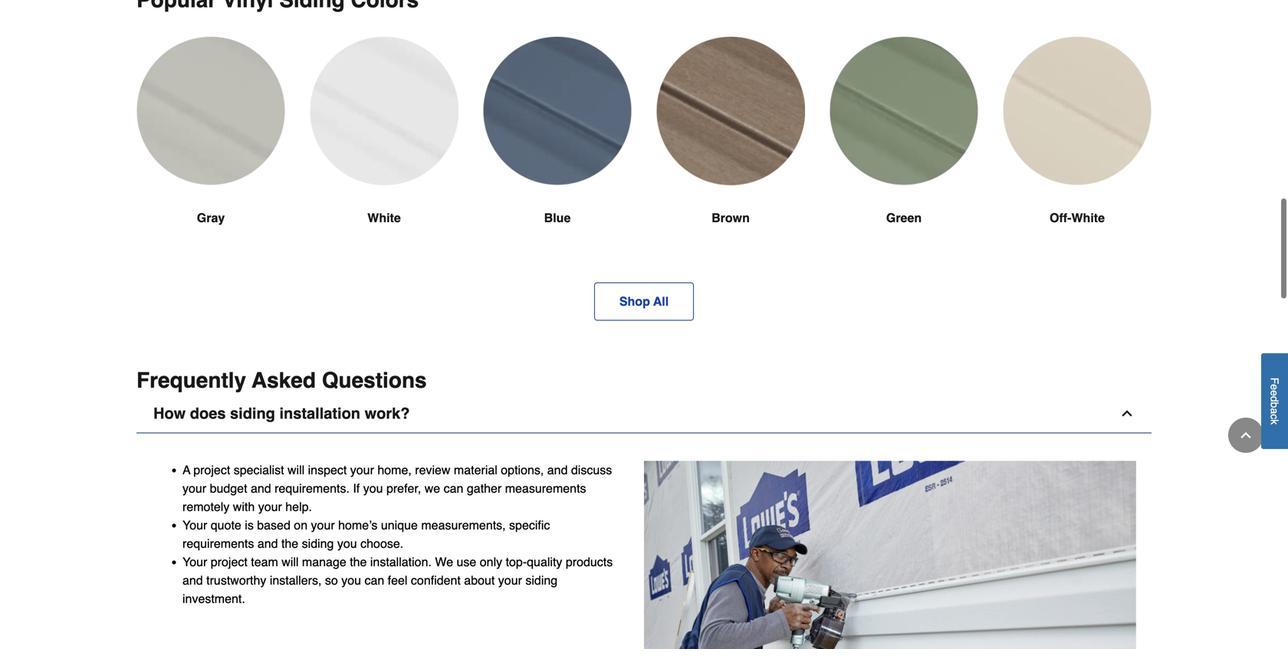Task type: locate. For each thing, give the bounding box(es) containing it.
0 vertical spatial you
[[363, 482, 383, 496]]

siding up manage at bottom left
[[302, 537, 334, 551]]

1 vertical spatial your
[[183, 555, 207, 569]]

blue link
[[483, 37, 632, 264]]

work?
[[365, 405, 410, 423]]

e up b
[[1269, 391, 1281, 396]]

budget
[[210, 482, 247, 496]]

1 horizontal spatial white
[[1072, 211, 1105, 225]]

quote
[[211, 518, 241, 533]]

about
[[464, 574, 495, 588]]

1 horizontal spatial can
[[444, 482, 464, 496]]

2 horizontal spatial siding
[[526, 574, 558, 588]]

2 vertical spatial siding
[[526, 574, 558, 588]]

you right so on the bottom of page
[[341, 574, 361, 588]]

shop
[[619, 295, 650, 309]]

0 vertical spatial your
[[183, 518, 207, 533]]

white link
[[310, 37, 459, 264]]

f e e d b a c k button
[[1261, 354, 1288, 449]]

use
[[457, 555, 476, 569]]

a
[[183, 463, 190, 477]]

can
[[444, 482, 464, 496], [365, 574, 384, 588]]

1 your from the top
[[183, 518, 207, 533]]

will
[[288, 463, 305, 477], [282, 555, 299, 569]]

a professional independent installer in a blue lowe's vest installing siding on a home. image
[[644, 461, 1136, 650]]

1 vertical spatial project
[[211, 555, 248, 569]]

white
[[367, 211, 401, 225], [1072, 211, 1105, 225]]

requirements.
[[275, 482, 350, 496]]

brown link
[[656, 37, 805, 264]]

gray link
[[136, 37, 285, 264]]

2 e from the top
[[1269, 391, 1281, 396]]

you
[[363, 482, 383, 496], [337, 537, 357, 551], [341, 574, 361, 588]]

choose.
[[361, 537, 403, 551]]

a swatch of blue vinyl siding. image
[[483, 37, 632, 185]]

siding down quality
[[526, 574, 558, 588]]

0 horizontal spatial white
[[367, 211, 401, 225]]

you down home's
[[337, 537, 357, 551]]

will up requirements.
[[288, 463, 305, 477]]

and
[[547, 463, 568, 477], [251, 482, 271, 496], [258, 537, 278, 551], [183, 574, 203, 588]]

2 white from the left
[[1072, 211, 1105, 225]]

quality
[[527, 555, 562, 569]]

e up d at the right bottom
[[1269, 385, 1281, 391]]

feel
[[388, 574, 408, 588]]

you right "if"
[[363, 482, 383, 496]]

frequently asked questions
[[136, 369, 427, 393]]

options,
[[501, 463, 544, 477]]

project up the trustworthy
[[211, 555, 248, 569]]

can left feel
[[365, 574, 384, 588]]

white inside the off-white "link"
[[1072, 211, 1105, 225]]

0 vertical spatial the
[[281, 537, 298, 551]]

0 horizontal spatial siding
[[230, 405, 275, 423]]

shop all
[[619, 295, 669, 309]]

project up budget
[[193, 463, 230, 477]]

specific
[[509, 518, 550, 533]]

0 horizontal spatial can
[[365, 574, 384, 588]]

your up based
[[258, 500, 282, 514]]

your
[[350, 463, 374, 477], [183, 482, 206, 496], [258, 500, 282, 514], [311, 518, 335, 533], [498, 574, 522, 588]]

0 vertical spatial project
[[193, 463, 230, 477]]

chevron up image
[[1238, 428, 1254, 443]]

your down the "remotely" on the bottom left of page
[[183, 518, 207, 533]]

siding inside how does siding installation work? button
[[230, 405, 275, 423]]

your down requirements
[[183, 555, 207, 569]]

help.
[[285, 500, 312, 514]]

1 white from the left
[[367, 211, 401, 225]]

your
[[183, 518, 207, 533], [183, 555, 207, 569]]

green link
[[830, 37, 978, 264]]

trustworthy
[[206, 574, 266, 588]]

your up "if"
[[350, 463, 374, 477]]

and up team
[[258, 537, 278, 551]]

1 horizontal spatial siding
[[302, 537, 334, 551]]

b
[[1269, 402, 1281, 408]]

chevron up image
[[1120, 406, 1135, 421]]

gather
[[467, 482, 502, 496]]

investment.
[[183, 592, 245, 606]]

0 horizontal spatial the
[[281, 537, 298, 551]]

e
[[1269, 385, 1281, 391], [1269, 391, 1281, 396]]

discuss
[[571, 463, 612, 477]]

does
[[190, 405, 226, 423]]

and up investment.
[[183, 574, 203, 588]]

off-
[[1050, 211, 1072, 225]]

1 e from the top
[[1269, 385, 1281, 391]]

1 vertical spatial you
[[337, 537, 357, 551]]

0 vertical spatial can
[[444, 482, 464, 496]]

on
[[294, 518, 308, 533]]

with
[[233, 500, 255, 514]]

frequently
[[136, 369, 246, 393]]

siding
[[230, 405, 275, 423], [302, 537, 334, 551], [526, 574, 558, 588]]

0 vertical spatial siding
[[230, 405, 275, 423]]

your down top-
[[498, 574, 522, 588]]

the down choose.
[[350, 555, 367, 569]]

prefer,
[[386, 482, 421, 496]]

can right we
[[444, 482, 464, 496]]

siding down frequently asked questions
[[230, 405, 275, 423]]

brown
[[712, 211, 750, 225]]

f
[[1269, 378, 1281, 385]]

remotely
[[183, 500, 230, 514]]

measurements
[[505, 482, 586, 496]]

a
[[1269, 408, 1281, 414]]

the
[[281, 537, 298, 551], [350, 555, 367, 569]]

2 vertical spatial you
[[341, 574, 361, 588]]

will up installers,
[[282, 555, 299, 569]]

the down on
[[281, 537, 298, 551]]

a swatch of gray vinyl siding. image
[[136, 37, 285, 185]]

1 horizontal spatial the
[[350, 555, 367, 569]]

review
[[415, 463, 450, 477]]

project
[[193, 463, 230, 477], [211, 555, 248, 569]]



Task type: vqa. For each thing, say whether or not it's contained in the screenshot.
the measurements,
yes



Task type: describe. For each thing, give the bounding box(es) containing it.
off-white link
[[1003, 37, 1152, 264]]

f e e d b a c k
[[1269, 378, 1281, 425]]

2 your from the top
[[183, 555, 207, 569]]

blue
[[544, 211, 571, 225]]

questions
[[322, 369, 427, 393]]

unique
[[381, 518, 418, 533]]

a swatch of green vinyl siding. image
[[830, 37, 978, 185]]

is
[[245, 518, 254, 533]]

a swatch of white vinyl siding. image
[[310, 37, 459, 186]]

a swatch of brown vinyl siding. image
[[656, 37, 805, 186]]

confident
[[411, 574, 461, 588]]

white inside white link
[[367, 211, 401, 225]]

we
[[435, 555, 453, 569]]

a project specialist will inspect your home, review material options, and discuss your budget and requirements. if you prefer, we can gather measurements remotely with your help. your quote is based on your home's unique measurements, specific requirements and the siding you choose. your project team will manage the installation. we use only top-quality products and trustworthy installers, so you can feel confident about your siding investment.
[[183, 463, 613, 606]]

your right on
[[311, 518, 335, 533]]

so
[[325, 574, 338, 588]]

how does siding installation work? button
[[136, 395, 1152, 434]]

based
[[257, 518, 291, 533]]

measurements,
[[421, 518, 506, 533]]

scroll to top element
[[1228, 418, 1264, 453]]

top-
[[506, 555, 527, 569]]

material
[[454, 463, 498, 477]]

we
[[425, 482, 440, 496]]

specialist
[[234, 463, 284, 477]]

inspect
[[308, 463, 347, 477]]

shop all link
[[594, 283, 694, 321]]

products
[[566, 555, 613, 569]]

gray
[[197, 211, 225, 225]]

installers,
[[270, 574, 322, 588]]

installation
[[279, 405, 360, 423]]

d
[[1269, 396, 1281, 402]]

a swatch of off-white vinyl siding. image
[[1003, 37, 1152, 185]]

how
[[153, 405, 186, 423]]

asked
[[252, 369, 316, 393]]

how does siding installation work?
[[153, 405, 410, 423]]

green
[[886, 211, 922, 225]]

0 vertical spatial will
[[288, 463, 305, 477]]

all
[[653, 295, 669, 309]]

k
[[1269, 420, 1281, 425]]

manage
[[302, 555, 346, 569]]

1 vertical spatial will
[[282, 555, 299, 569]]

off-white
[[1050, 211, 1105, 225]]

installation.
[[370, 555, 432, 569]]

1 vertical spatial can
[[365, 574, 384, 588]]

1 vertical spatial the
[[350, 555, 367, 569]]

your down a
[[183, 482, 206, 496]]

1 vertical spatial siding
[[302, 537, 334, 551]]

c
[[1269, 414, 1281, 420]]

requirements
[[183, 537, 254, 551]]

and down specialist
[[251, 482, 271, 496]]

and up measurements in the bottom of the page
[[547, 463, 568, 477]]

home's
[[338, 518, 378, 533]]

if
[[353, 482, 360, 496]]

home,
[[378, 463, 412, 477]]

only
[[480, 555, 502, 569]]

team
[[251, 555, 278, 569]]



